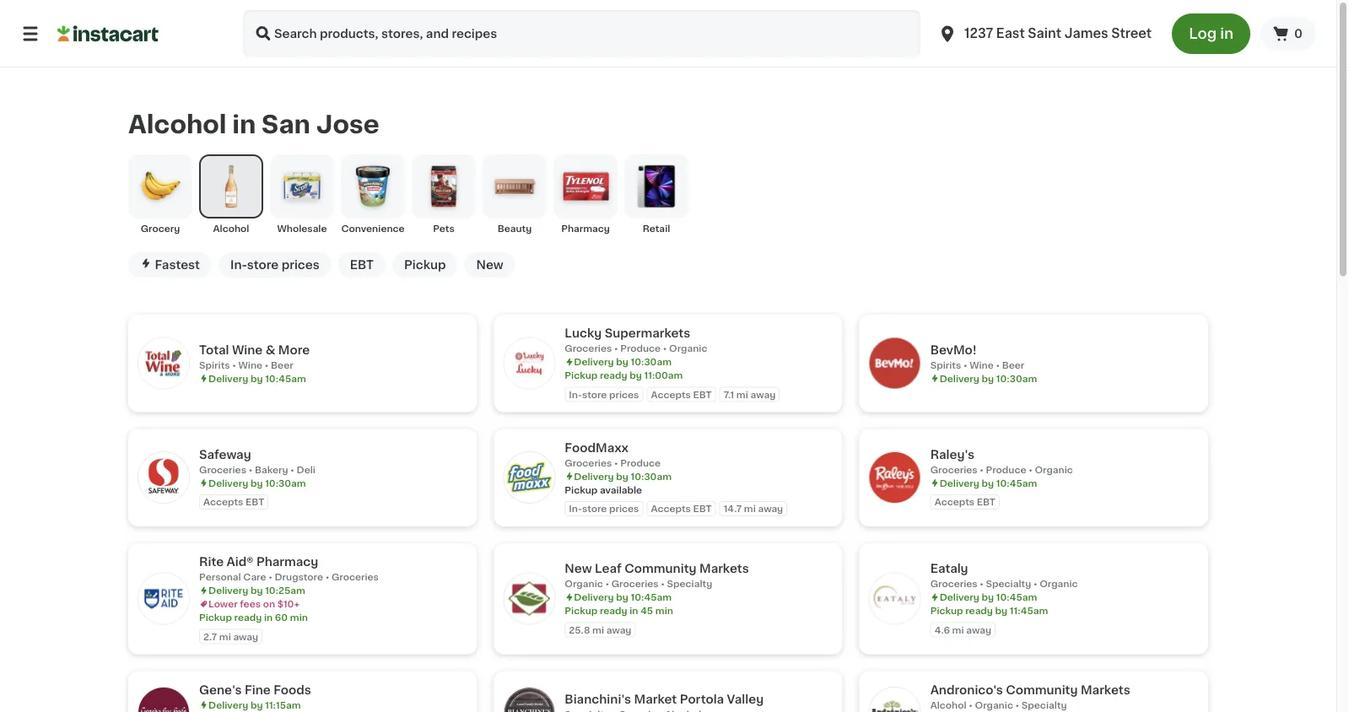 Task type: describe. For each thing, give the bounding box(es) containing it.
delivery by 10:45am up pickup ready in 45 min
[[574, 593, 672, 602]]

wine inside bevmo! spirits • wine • beer
[[970, 361, 994, 370]]

in- inside in-store prices button
[[230, 259, 247, 271]]

1237
[[965, 27, 994, 40]]

delivery up pickup ready in 45 min
[[574, 593, 614, 602]]

rite aid® pharmacy image
[[138, 574, 189, 624]]

2.7 mi away
[[203, 632, 258, 641]]

11:00am
[[645, 371, 683, 380]]

organic for eataly
[[1040, 579, 1078, 589]]

beauty
[[498, 224, 532, 233]]

delivery up the pickup available at the left bottom
[[574, 472, 614, 481]]

delivery by 10:30am down bevmo! spirits • wine • beer
[[940, 374, 1038, 383]]

ebt button
[[338, 252, 386, 278]]

ebt left '7.1'
[[693, 390, 712, 399]]

lucky
[[565, 327, 602, 339]]

beauty button
[[483, 154, 547, 235]]

pickup ready in 45 min
[[565, 606, 674, 616]]

pickup ready by 11:00am
[[565, 371, 683, 380]]

specialty inside eataly groceries • specialty • organic
[[986, 579, 1032, 589]]

raley's groceries • produce • organic
[[931, 449, 1074, 474]]

pickup ready by 11:45am
[[931, 606, 1049, 616]]

away for rite aid® pharmacy
[[233, 632, 258, 641]]

in left san
[[232, 112, 256, 136]]

alcohol button
[[199, 154, 263, 235]]

14.7
[[724, 504, 742, 514]]

raley's
[[931, 449, 975, 460]]

more
[[278, 344, 310, 356]]

in left '45'
[[630, 606, 639, 616]]

safeway image
[[138, 453, 189, 503]]

groceries inside rite aid® pharmacy personal care • drugstore • groceries
[[332, 573, 379, 582]]

10:30am down bevmo! spirits • wine • beer
[[997, 374, 1038, 383]]

eataly image
[[870, 574, 921, 624]]

alcohol in san jose
[[128, 112, 380, 136]]

new button
[[465, 252, 516, 278]]

valley
[[727, 694, 764, 706]]

log in
[[1190, 27, 1234, 41]]

away right '7.1'
[[751, 390, 776, 399]]

ready for community
[[600, 606, 628, 616]]

street
[[1112, 27, 1152, 40]]

ready down fees
[[234, 613, 262, 622]]

saint
[[1029, 27, 1062, 40]]

by down fine
[[251, 701, 263, 710]]

grocery
[[141, 224, 180, 233]]

retail
[[643, 224, 671, 233]]

new leaf community markets image
[[504, 574, 555, 624]]

11:15am
[[265, 701, 301, 710]]

mi for rite aid® pharmacy
[[219, 632, 231, 641]]

0 button
[[1261, 17, 1317, 51]]

personal
[[199, 573, 241, 582]]

lucky supermarkets groceries • produce • organic
[[565, 327, 708, 353]]

away for new leaf community markets
[[607, 625, 632, 635]]

drugstore
[[275, 573, 323, 582]]

accepts down safeway
[[203, 498, 243, 507]]

convenience
[[341, 224, 405, 233]]

spirits inside total wine & more spirits • wine • beer
[[199, 361, 230, 370]]

supermarkets
[[605, 327, 691, 339]]

bianchini's market portola valley
[[565, 694, 764, 706]]

fastest
[[155, 259, 200, 271]]

groceries inside new leaf community markets organic • groceries • specialty
[[612, 579, 659, 589]]

alcohol in san jose main content
[[0, 68, 1337, 712]]

delivery down bevmo! spirits • wine • beer
[[940, 374, 980, 383]]

safeway groceries • bakery • deli
[[199, 449, 316, 474]]

rite aid® pharmacy personal care • drugstore • groceries
[[199, 556, 379, 582]]

lower fees on $10+
[[209, 600, 300, 609]]

7.1
[[724, 390, 735, 399]]

eataly groceries • specialty • organic
[[931, 563, 1078, 589]]

total wine & more spirits • wine • beer
[[199, 344, 310, 370]]

bianchini's
[[565, 694, 632, 706]]

10:45am down raley's groceries • produce • organic
[[997, 479, 1038, 488]]

45
[[641, 606, 654, 616]]

by left 11:00am
[[630, 371, 642, 380]]

by up available
[[616, 472, 629, 481]]

specialty inside new leaf community markets organic • groceries • specialty
[[667, 579, 713, 589]]

25.8 mi away
[[569, 625, 632, 635]]

in-store prices button
[[219, 252, 332, 278]]

andronico's
[[931, 684, 1004, 696]]

0
[[1295, 28, 1303, 40]]

accepts left 14.7
[[651, 504, 691, 514]]

away right 14.7
[[758, 504, 784, 514]]

delivery by 10:30am up available
[[574, 472, 672, 481]]

4.6 mi away
[[935, 625, 992, 635]]

by down 'bakery'
[[251, 479, 263, 488]]

ebt down raley's groceries • produce • organic
[[977, 498, 996, 507]]

rite
[[199, 556, 224, 568]]

pets button
[[412, 154, 476, 235]]

produce for raley's
[[986, 465, 1027, 474]]

bevmo!
[[931, 344, 977, 356]]

in left 60
[[264, 613, 273, 622]]

lower
[[209, 600, 238, 609]]

james
[[1065, 27, 1109, 40]]

accepts ebt down 11:00am
[[651, 390, 712, 399]]

accepts down 11:00am
[[651, 390, 691, 399]]

san
[[262, 112, 311, 136]]

groceries inside foodmaxx groceries • produce
[[565, 458, 612, 468]]

delivery down "raley's" at the right bottom
[[940, 479, 980, 488]]

groceries inside eataly groceries • specialty • organic
[[931, 579, 978, 589]]

fees
[[240, 600, 261, 609]]

organic inside new leaf community markets organic • groceries • specialty
[[565, 579, 603, 589]]

groceries inside the lucky supermarkets groceries • produce • organic
[[565, 344, 612, 353]]

pharmacy inside pharmacy button
[[562, 224, 610, 233]]

alcohol for alcohol
[[213, 224, 249, 233]]

2 1237 east saint james street button from the left
[[938, 10, 1152, 57]]

delivery by 10:45am down raley's groceries • produce • organic
[[940, 479, 1038, 488]]

pickup for pickup
[[404, 259, 446, 271]]

raley's image
[[870, 453, 921, 503]]

bianchini's market portola valley link
[[494, 671, 843, 712]]

portola
[[680, 694, 724, 706]]

community inside new leaf community markets organic • groceries • specialty
[[625, 563, 697, 575]]

instacart logo image
[[57, 24, 159, 44]]

delivery by 10:30am up pickup ready by 11:00am
[[574, 357, 672, 367]]

fine
[[245, 684, 271, 696]]

pets
[[433, 224, 455, 233]]

beer inside total wine & more spirits • wine • beer
[[271, 361, 293, 370]]

delivery by 10:45am down total wine & more spirits • wine • beer
[[209, 374, 306, 383]]

organic inside the lucky supermarkets groceries • produce • organic
[[669, 344, 708, 353]]

delivery down gene's
[[209, 701, 248, 710]]

in- for lucky supermarkets
[[569, 390, 582, 399]]

aid®
[[227, 556, 254, 568]]

bevmo! spirits • wine • beer
[[931, 344, 1025, 370]]

new leaf community markets organic • groceries • specialty
[[565, 563, 749, 589]]

delivery by 11:15am
[[209, 701, 301, 710]]

ebt inside button
[[350, 259, 374, 271]]

in-store prices for lucky
[[569, 390, 639, 399]]

foodmaxx
[[565, 442, 629, 454]]

wholesale
[[277, 224, 327, 233]]

new for new
[[477, 259, 504, 271]]

produce inside the lucky supermarkets groceries • produce • organic
[[621, 344, 661, 353]]

in inside button
[[1221, 27, 1234, 41]]

Search field
[[243, 10, 921, 57]]

grocery button
[[128, 154, 192, 235]]

in-store prices inside button
[[230, 259, 320, 271]]

pickup for pickup ready in 45 min
[[565, 606, 598, 616]]

1 1237 east saint james street button from the left
[[928, 10, 1163, 57]]

$10+
[[278, 600, 300, 609]]

pharmacy inside rite aid® pharmacy personal care • drugstore • groceries
[[257, 556, 318, 568]]

gene's fine foods
[[199, 684, 311, 696]]

deli
[[297, 465, 316, 474]]

10:30am up 11:00am
[[631, 357, 672, 367]]

bakery
[[255, 465, 288, 474]]

60
[[275, 613, 288, 622]]

alcohol inside the andronico's community markets alcohol • organic • specialty
[[931, 701, 967, 710]]

by left 11:45am
[[996, 606, 1008, 616]]

in-store prices for foodmaxx
[[569, 504, 639, 514]]



Task type: locate. For each thing, give the bounding box(es) containing it.
store for lucky
[[582, 390, 607, 399]]

in- down the pickup available at the left bottom
[[569, 504, 582, 514]]

ebt down "convenience"
[[350, 259, 374, 271]]

andronico's community markets alcohol • organic • specialty
[[931, 684, 1131, 710]]

pickup left available
[[565, 485, 598, 495]]

delivery by 10:25am
[[209, 586, 305, 595]]

store down the pickup available at the left bottom
[[582, 504, 607, 514]]

community
[[625, 563, 697, 575], [1006, 684, 1078, 696]]

gene's
[[199, 684, 242, 696]]

leaf
[[595, 563, 622, 575]]

pharmacy
[[562, 224, 610, 233], [257, 556, 318, 568]]

store inside in-store prices button
[[247, 259, 279, 271]]

pickup ready in 60 min
[[199, 613, 308, 622]]

2 vertical spatial in-
[[569, 504, 582, 514]]

0 vertical spatial in-
[[230, 259, 247, 271]]

mi
[[737, 390, 749, 399], [744, 504, 756, 514], [593, 625, 604, 635], [953, 625, 965, 635], [219, 632, 231, 641]]

min for pickup ready in 45 min
[[656, 606, 674, 616]]

prices down available
[[610, 504, 639, 514]]

1 horizontal spatial community
[[1006, 684, 1078, 696]]

community inside the andronico's community markets alcohol • organic • specialty
[[1006, 684, 1078, 696]]

pickup for pickup available
[[565, 485, 598, 495]]

in-store prices down the pickup available at the left bottom
[[569, 504, 639, 514]]

community up '45'
[[625, 563, 697, 575]]

new left leaf
[[565, 563, 592, 575]]

pickup inside button
[[404, 259, 446, 271]]

1 vertical spatial in-store prices
[[569, 390, 639, 399]]

foodmaxx image
[[504, 453, 555, 503]]

by down bevmo! spirits • wine • beer
[[982, 374, 995, 383]]

pickup up 4.6 on the bottom right of page
[[931, 606, 964, 616]]

• inside foodmaxx groceries • produce
[[615, 458, 618, 468]]

total wine & more image
[[138, 338, 189, 389]]

specialty inside the andronico's community markets alcohol • organic • specialty
[[1022, 701, 1067, 710]]

store
[[247, 259, 279, 271], [582, 390, 607, 399], [582, 504, 607, 514]]

in- right the fastest
[[230, 259, 247, 271]]

10:45am
[[265, 374, 306, 383], [997, 479, 1038, 488], [631, 593, 672, 602], [997, 593, 1038, 602]]

10:45am down more
[[265, 374, 306, 383]]

retail button
[[625, 154, 689, 235]]

0 horizontal spatial markets
[[700, 563, 749, 575]]

0 horizontal spatial min
[[290, 613, 308, 622]]

1 beer from the left
[[271, 361, 293, 370]]

0 vertical spatial markets
[[700, 563, 749, 575]]

care
[[243, 573, 266, 582]]

0 vertical spatial new
[[477, 259, 504, 271]]

safeway
[[199, 449, 251, 460]]

accepts ebt down safeway groceries • bakery • deli
[[203, 498, 264, 507]]

0 horizontal spatial community
[[625, 563, 697, 575]]

None search field
[[243, 10, 921, 57]]

by down total wine & more spirits • wine • beer
[[251, 374, 263, 383]]

fastest button
[[128, 252, 212, 278]]

beer
[[271, 361, 293, 370], [1003, 361, 1025, 370]]

delivery down eataly
[[940, 593, 980, 602]]

groceries right drugstore
[[332, 573, 379, 582]]

delivery by 10:45am
[[209, 374, 306, 383], [940, 479, 1038, 488], [574, 593, 672, 602], [940, 593, 1038, 602]]

pickup for pickup ready by 11:00am
[[565, 371, 598, 380]]

ebt
[[350, 259, 374, 271], [693, 390, 712, 399], [246, 498, 264, 507], [977, 498, 996, 507], [693, 504, 712, 514]]

ready up 25.8 mi away
[[600, 606, 628, 616]]

1 horizontal spatial min
[[656, 606, 674, 616]]

mi right 14.7
[[744, 504, 756, 514]]

groceries down "raley's" at the right bottom
[[931, 465, 978, 474]]

prices down wholesale
[[282, 259, 320, 271]]

alcohol down andronico's
[[931, 701, 967, 710]]

by up pickup ready by 11:45am
[[982, 593, 995, 602]]

foods
[[274, 684, 311, 696]]

0 vertical spatial store
[[247, 259, 279, 271]]

lucky supermarkets image
[[504, 338, 555, 389]]

groceries down eataly
[[931, 579, 978, 589]]

alcohol inside alcohol button
[[213, 224, 249, 233]]

1 vertical spatial community
[[1006, 684, 1078, 696]]

groceries down foodmaxx
[[565, 458, 612, 468]]

2 vertical spatial in-store prices
[[569, 504, 639, 514]]

10:30am up available
[[631, 472, 672, 481]]

min for pickup ready in 60 min
[[290, 613, 308, 622]]

groceries down lucky
[[565, 344, 612, 353]]

available
[[600, 485, 643, 495]]

2 vertical spatial store
[[582, 504, 607, 514]]

10:45am up 11:45am
[[997, 593, 1038, 602]]

2 vertical spatial alcohol
[[931, 701, 967, 710]]

pickup down lower at left
[[199, 613, 232, 622]]

1 vertical spatial new
[[565, 563, 592, 575]]

convenience button
[[341, 154, 405, 235]]

away for eataly
[[967, 625, 992, 635]]

delivery by 10:45am up pickup ready by 11:45am
[[940, 593, 1038, 602]]

groceries up '45'
[[612, 579, 659, 589]]

prices inside button
[[282, 259, 320, 271]]

25.8
[[569, 625, 590, 635]]

groceries
[[565, 344, 612, 353], [565, 458, 612, 468], [199, 465, 246, 474], [931, 465, 978, 474], [332, 573, 379, 582], [612, 579, 659, 589], [931, 579, 978, 589]]

organic inside eataly groceries • specialty • organic
[[1040, 579, 1078, 589]]

total
[[199, 344, 229, 356]]

organic for raley's
[[1035, 465, 1074, 474]]

2 beer from the left
[[1003, 361, 1025, 370]]

min
[[656, 606, 674, 616], [290, 613, 308, 622]]

in-store prices down pickup ready by 11:00am
[[569, 390, 639, 399]]

pickup up 25.8
[[565, 606, 598, 616]]

10:30am down 'bakery'
[[265, 479, 306, 488]]

min right '45'
[[656, 606, 674, 616]]

delivery down lucky
[[574, 357, 614, 367]]

0 vertical spatial alcohol
[[128, 112, 227, 136]]

mi for new leaf community markets
[[593, 625, 604, 635]]

store for foodmaxx
[[582, 504, 607, 514]]

7.1 mi away
[[724, 390, 776, 399]]

1 vertical spatial alcohol
[[213, 224, 249, 233]]

0 horizontal spatial beer
[[271, 361, 293, 370]]

markets inside the andronico's community markets alcohol • organic • specialty
[[1081, 684, 1131, 696]]

0 vertical spatial prices
[[282, 259, 320, 271]]

log
[[1190, 27, 1217, 41]]

0 vertical spatial in-store prices
[[230, 259, 320, 271]]

groceries inside raley's groceries • produce • organic
[[931, 465, 978, 474]]

in- for foodmaxx
[[569, 504, 582, 514]]

prices for lucky
[[610, 390, 639, 399]]

by
[[616, 357, 629, 367], [630, 371, 642, 380], [251, 374, 263, 383], [982, 374, 995, 383], [616, 472, 629, 481], [251, 479, 263, 488], [982, 479, 995, 488], [251, 586, 263, 595], [616, 593, 629, 602], [982, 593, 995, 602], [996, 606, 1008, 616], [251, 701, 263, 710]]

1 horizontal spatial markets
[[1081, 684, 1131, 696]]

ready
[[600, 371, 628, 380], [600, 606, 628, 616], [966, 606, 994, 616], [234, 613, 262, 622]]

0 horizontal spatial new
[[477, 259, 504, 271]]

accepts
[[651, 390, 691, 399], [203, 498, 243, 507], [935, 498, 975, 507], [651, 504, 691, 514]]

2.7
[[203, 632, 217, 641]]

store down wholesale
[[247, 259, 279, 271]]

11:45am
[[1010, 606, 1049, 616]]

min down $10+ at the bottom of page
[[290, 613, 308, 622]]

ready down the lucky supermarkets groceries • produce • organic
[[600, 371, 628, 380]]

organic inside raley's groceries • produce • organic
[[1035, 465, 1074, 474]]

produce inside raley's groceries • produce • organic
[[986, 465, 1027, 474]]

on
[[263, 600, 275, 609]]

mi for eataly
[[953, 625, 965, 635]]

spirits inside bevmo! spirits • wine • beer
[[931, 361, 962, 370]]

10:25am
[[265, 586, 305, 595]]

market
[[634, 694, 677, 706]]

2 vertical spatial prices
[[610, 504, 639, 514]]

spirits down bevmo!
[[931, 361, 962, 370]]

0 horizontal spatial pharmacy
[[257, 556, 318, 568]]

by up pickup ready in 45 min
[[616, 593, 629, 602]]

away down pickup ready by 11:45am
[[967, 625, 992, 635]]

in-store prices down wholesale
[[230, 259, 320, 271]]

accepts ebt down "raley's" at the right bottom
[[935, 498, 996, 507]]

specialty
[[667, 579, 713, 589], [986, 579, 1032, 589], [1022, 701, 1067, 710]]

alcohol up in-store prices button
[[213, 224, 249, 233]]

log in button
[[1173, 14, 1251, 54]]

1 horizontal spatial new
[[565, 563, 592, 575]]

mi right the 2.7
[[219, 632, 231, 641]]

delivery
[[574, 357, 614, 367], [209, 374, 248, 383], [940, 374, 980, 383], [574, 472, 614, 481], [209, 479, 248, 488], [940, 479, 980, 488], [209, 586, 248, 595], [574, 593, 614, 602], [940, 593, 980, 602], [209, 701, 248, 710]]

2 spirits from the left
[[931, 361, 962, 370]]

delivery by 10:30am down 'bakery'
[[209, 479, 306, 488]]

groceries inside safeway groceries • bakery • deli
[[199, 465, 246, 474]]

10:45am up '45'
[[631, 593, 672, 602]]

1 spirits from the left
[[199, 361, 230, 370]]

accepts down "raley's" at the right bottom
[[935, 498, 975, 507]]

1 vertical spatial markets
[[1081, 684, 1131, 696]]

in right log
[[1221, 27, 1234, 41]]

by down care
[[251, 586, 263, 595]]

ready for •
[[966, 606, 994, 616]]

ebt down 'bakery'
[[246, 498, 264, 507]]

organic for andronico's
[[975, 701, 1014, 710]]

organic inside the andronico's community markets alcohol • organic • specialty
[[975, 701, 1014, 710]]

4.6
[[935, 625, 950, 635]]

1237 east saint james street button
[[928, 10, 1163, 57], [938, 10, 1152, 57]]

14.7 mi away
[[724, 504, 784, 514]]

new inside new leaf community markets organic • groceries • specialty
[[565, 563, 592, 575]]

1237 east saint james street
[[965, 27, 1152, 40]]

produce inside foodmaxx groceries • produce
[[621, 458, 661, 468]]

pickup down lucky
[[565, 371, 598, 380]]

&
[[266, 344, 275, 356]]

east
[[997, 27, 1025, 40]]

mi right 4.6 on the bottom right of page
[[953, 625, 965, 635]]

prices down pickup ready by 11:00am
[[610, 390, 639, 399]]

pharmacy button
[[554, 154, 618, 235]]

1 horizontal spatial beer
[[1003, 361, 1025, 370]]

pickup button
[[392, 252, 458, 278]]

1 vertical spatial store
[[582, 390, 607, 399]]

1 vertical spatial prices
[[610, 390, 639, 399]]

delivery down safeway
[[209, 479, 248, 488]]

pickup for pickup ready in 60 min
[[199, 613, 232, 622]]

1 vertical spatial in-
[[569, 390, 582, 399]]

in
[[1221, 27, 1234, 41], [232, 112, 256, 136], [630, 606, 639, 616], [264, 613, 273, 622]]

by up pickup ready by 11:00am
[[616, 357, 629, 367]]

0 vertical spatial community
[[625, 563, 697, 575]]

in-
[[230, 259, 247, 271], [569, 390, 582, 399], [569, 504, 582, 514]]

1 vertical spatial pharmacy
[[257, 556, 318, 568]]

pharmacy right beauty
[[562, 224, 610, 233]]

organic
[[669, 344, 708, 353], [1035, 465, 1074, 474], [565, 579, 603, 589], [1040, 579, 1078, 589], [975, 701, 1014, 710]]

0 horizontal spatial spirits
[[199, 361, 230, 370]]

accepts ebt left 14.7
[[651, 504, 712, 514]]

new inside button
[[477, 259, 504, 271]]

pickup available
[[565, 485, 643, 495]]

produce for foodmaxx
[[621, 458, 661, 468]]

alcohol for alcohol in san jose
[[128, 112, 227, 136]]

pickup down pets
[[404, 259, 446, 271]]

delivery up lower at left
[[209, 586, 248, 595]]

mi right 25.8
[[593, 625, 604, 635]]

1 horizontal spatial spirits
[[931, 361, 962, 370]]

jose
[[316, 112, 380, 136]]

prices for foodmaxx
[[610, 504, 639, 514]]

new down beauty
[[477, 259, 504, 271]]

mi right '7.1'
[[737, 390, 749, 399]]

by down raley's groceries • produce • organic
[[982, 479, 995, 488]]

beer inside bevmo! spirits • wine • beer
[[1003, 361, 1025, 370]]

bevmo! image
[[870, 338, 921, 389]]

new for new leaf community markets organic • groceries • specialty
[[565, 563, 592, 575]]

in- down pickup ready by 11:00am
[[569, 390, 582, 399]]

ready for groceries
[[600, 371, 628, 380]]

0 vertical spatial pharmacy
[[562, 224, 610, 233]]

pickup for pickup ready by 11:45am
[[931, 606, 964, 616]]

wholesale button
[[270, 154, 334, 235]]

markets
[[700, 563, 749, 575], [1081, 684, 1131, 696]]

groceries down safeway
[[199, 465, 246, 474]]

delivery by 10:30am
[[574, 357, 672, 367], [940, 374, 1038, 383], [574, 472, 672, 481], [209, 479, 306, 488]]

eataly
[[931, 563, 969, 575]]

away down pickup ready in 60 min
[[233, 632, 258, 641]]

ebt left 14.7
[[693, 504, 712, 514]]

markets inside new leaf community markets organic • groceries • specialty
[[700, 563, 749, 575]]

wine
[[232, 344, 263, 356], [238, 361, 263, 370], [970, 361, 994, 370]]

1 horizontal spatial pharmacy
[[562, 224, 610, 233]]

ready up 4.6 mi away
[[966, 606, 994, 616]]

store down pickup ready by 11:00am
[[582, 390, 607, 399]]

10:30am
[[631, 357, 672, 367], [997, 374, 1038, 383], [631, 472, 672, 481], [265, 479, 306, 488]]

delivery down total
[[209, 374, 248, 383]]



Task type: vqa. For each thing, say whether or not it's contained in the screenshot.
"Stock" associated with Leaf
no



